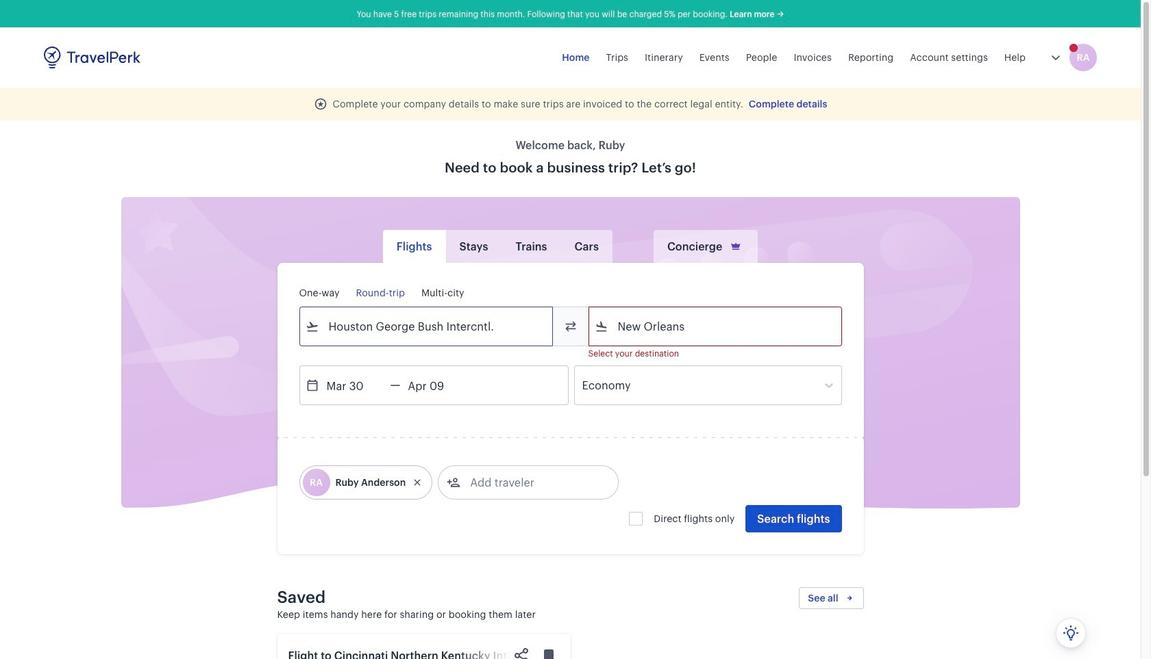 Task type: describe. For each thing, give the bounding box(es) containing it.
Add traveler search field
[[461, 472, 603, 494]]

Depart text field
[[319, 367, 390, 405]]

To search field
[[608, 316, 823, 338]]



Task type: vqa. For each thing, say whether or not it's contained in the screenshot.
third Alaska Airlines icon from the bottom of the page
no



Task type: locate. For each thing, give the bounding box(es) containing it.
From search field
[[319, 316, 534, 338]]

Return text field
[[400, 367, 472, 405]]



